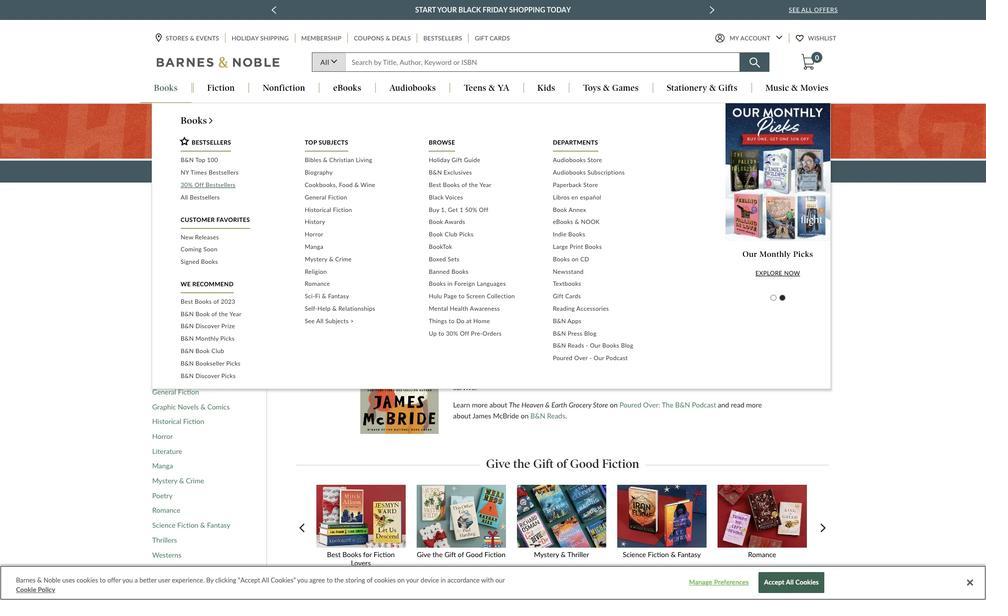 Task type: vqa. For each thing, say whether or not it's contained in the screenshot.
Audiobooks
yes



Task type: describe. For each thing, give the bounding box(es) containing it.
1 vertical spatial general fiction link
[[152, 388, 199, 397]]

holiday gift guide link
[[429, 155, 538, 167]]

list for customer favorites
[[181, 232, 290, 269]]

1 horizontal spatial science fiction & fantasy link
[[614, 486, 715, 566]]

languages
[[477, 280, 506, 288]]

uses
[[62, 577, 75, 585]]

on inside barnes & noble uses cookies to offer you a better user experience. by clicking "accept all cookies" you agree to the storing of cookies on your device in accordance with our cookie policy
[[398, 577, 405, 585]]

0 horizontal spatial romance
[[152, 507, 181, 515]]

b&n down 'marginalized'
[[676, 401, 691, 410]]

books inside best books for fiction lovers
[[343, 551, 362, 559]]

grocery for store
[[549, 319, 586, 330]]

b&n up general fiction
[[181, 372, 194, 380]]

town
[[471, 373, 487, 381]]

our
[[496, 577, 505, 585]]

1 discover from the top
[[196, 323, 220, 330]]

historical inside fiction books main content
[[152, 418, 181, 426]]

poured inside fiction books main content
[[620, 401, 642, 410]]

bibles & christian living link
[[305, 155, 414, 167]]

subjects down bookseller
[[179, 375, 208, 382]]

b&n inside 2023 b&n book of the year winner learn more
[[495, 274, 522, 288]]

between
[[627, 373, 654, 381]]

1 horizontal spatial gift cards link
[[553, 291, 663, 303]]

all inside bibles & christian living biography cookbooks, food & wine general fiction historical fiction history horror manga mystery & crime religion romance sci-fi & fantasy self-help & relationships see all subjects >
[[317, 318, 324, 325]]

noble inside comes the barnes & noble 2023 book of the year,
[[483, 362, 502, 370]]

a up 'marginalized'
[[678, 362, 681, 370]]

b&n inside b&n top 100 ny times bestsellers 30% off bestsellers all bestsellers
[[181, 157, 194, 164]]

of inside the heaven & earth grocery store (2023 b&n book of the year) by james mcbride
[[697, 319, 706, 330]]

b&n up fiction audiobooks
[[181, 310, 194, 318]]

previous slide / item image
[[272, 6, 277, 14]]

book up the booktok
[[429, 231, 444, 238]]

a right novel
[[749, 362, 753, 370]]

b&n up kong
[[553, 342, 567, 350]]

gift down b&n reads link on the right
[[534, 457, 554, 471]]

booktok
[[429, 243, 453, 251]]

0 horizontal spatial bestsellers link
[[152, 275, 185, 283]]

store down a stunning novel about a small town and the bonds of community that are formed between marginalized groups in order to survive.
[[594, 401, 609, 410]]

earth for store,
[[618, 362, 633, 370]]

foreign
[[455, 280, 476, 288]]

& inside coupons & deals link
[[386, 35, 391, 42]]

and up year,
[[568, 351, 579, 359]]

sets
[[448, 256, 460, 263]]

our up explore
[[743, 250, 758, 259]]

0 vertical spatial new releases link
[[181, 232, 290, 244]]

0 vertical spatial mystery & crime link
[[305, 254, 414, 266]]

favorites
[[217, 216, 250, 224]]

departments heading
[[553, 139, 599, 152]]

best books of 2023 b&n book of the year b&n discover prize b&n monthly picks b&n book club b&n bookseller picks b&n discover picks
[[181, 298, 242, 380]]

about for james
[[454, 412, 471, 421]]

all inside fiction books main content
[[177, 566, 185, 574]]

1 horizontal spatial give
[[486, 457, 511, 471]]

learn inside 2023 b&n book of the year winner learn more
[[545, 290, 562, 298]]

poured inside the audiobooks store audiobooks subscriptions paperback store libros en español book annex ebooks & nook indie books large print books books on cd newsstand textbooks gift cards reading accessories b&n apps b&n press blog b&n reads - our books blog poured over - our podcast
[[553, 355, 573, 362]]

self-
[[305, 305, 318, 313]]

books inside button
[[154, 83, 178, 93]]

books in foreign languages link
[[429, 278, 538, 291]]

heaven for store
[[474, 319, 509, 330]]

coming inside fiction books main content
[[152, 304, 176, 313]]

membership link
[[301, 34, 343, 43]]

0 vertical spatial black
[[459, 5, 481, 14]]

our down the 'b&n reads - our books blog' link
[[594, 355, 605, 362]]

toys & games
[[584, 83, 639, 93]]

audiobooks button
[[376, 83, 450, 94]]

on down formed
[[610, 401, 618, 410]]

groups
[[696, 373, 717, 381]]

store up español
[[584, 181, 599, 189]]

with
[[482, 577, 494, 585]]

of inside "holiday gift guide b&n exclusives best books of the year black voices buy 1, get 1 50% off book awards book club picks booktok boxed sets banned books books in foreign languages hulu page to screen collection mental health awareness things to do at home up to 30% off pre-orders"
[[462, 181, 468, 189]]

order
[[726, 373, 743, 381]]

2023 inside comes the barnes & noble 2023 book of the year,
[[503, 362, 520, 370]]

next slide / item image
[[710, 6, 715, 14]]

all inside b&n top 100 ny times bestsellers 30% off bestsellers all bestsellers
[[181, 194, 188, 201]]

storing
[[346, 577, 365, 585]]

year inside "holiday gift guide b&n exclusives best books of the year black voices buy 1, get 1 50% off book awards book club picks booktok boxed sets banned books books in foreign languages hulu page to screen collection mental health awareness things to do at home up to 30% off pre-orders"
[[480, 181, 492, 189]]

romance and many more.
[[552, 227, 619, 234]]

and inside and read more about james mcbride on
[[719, 401, 730, 410]]

all down membership
[[321, 58, 330, 67]]

policy
[[38, 587, 55, 595]]

0 horizontal spatial science fiction & fantasy link
[[152, 522, 231, 530]]

1 horizontal spatial science fiction & fantasy
[[623, 551, 702, 559]]

learn more about the heaven & earth grocery store on poured over: the b&n podcast
[[454, 401, 717, 410]]

a left variety
[[389, 227, 392, 234]]

gift inside gift cards link
[[475, 35, 489, 42]]

store up subscriptions
[[588, 157, 603, 164]]

2 horizontal spatial romance link
[[715, 486, 815, 566]]

user image
[[716, 34, 725, 43]]

0 horizontal spatial gift cards link
[[474, 34, 511, 43]]

off inside b&n top 100 ny times bestsellers 30% off bestsellers all bestsellers
[[195, 181, 204, 189]]

0 horizontal spatial historical fiction link
[[152, 418, 204, 427]]

1 horizontal spatial bestsellers link
[[423, 34, 464, 43]]

& inside the audiobooks store audiobooks subscriptions paperback store libros en español book annex ebooks & nook indie books large print books books on cd newsstand textbooks gift cards reading accessories b&n apps b&n press blog b&n reads - our books blog poured over - our podcast
[[575, 218, 580, 226]]

bestsellers up customer
[[190, 194, 220, 201]]

gifts
[[719, 83, 738, 93]]

0 horizontal spatial cards
[[490, 35, 510, 42]]

in inside a stunning novel about a small town and the bonds of community that are formed between marginalized groups in order to survive.
[[719, 373, 725, 381]]

down arrow image
[[777, 36, 783, 40]]

1 horizontal spatial horror link
[[305, 229, 414, 241]]

b&n discover prize link
[[181, 321, 290, 333]]

cookie
[[16, 587, 36, 595]]

of down we recommend heading
[[214, 298, 219, 306]]

gift inside give the gift of good fiction link
[[445, 551, 456, 559]]

subjects up by
[[187, 566, 212, 574]]

mcbride inside and read more about james mcbride on
[[493, 412, 519, 421]]

our monthly picks
[[743, 250, 814, 259]]

ebooks button
[[320, 83, 375, 94]]

comes the barnes & noble 2023 book of the year,
[[454, 351, 760, 370]]

more.
[[604, 227, 619, 234]]

nook
[[582, 218, 600, 226]]

2 vertical spatial romance
[[749, 551, 777, 559]]

home inside "holiday gift guide b&n exclusives best books of the year black voices buy 1, get 1 50% off book awards book club picks booktok boxed sets banned books books in foreign languages hulu page to screen collection mental health awareness things to do at home up to 30% off pre-orders"
[[474, 318, 490, 325]]

a inside barnes & noble uses cookies to offer you a better user experience. by clicking "accept all cookies" you agree to the storing of cookies on your device in accordance with our cookie policy
[[135, 577, 138, 585]]

relationships
[[339, 305, 376, 313]]

give the gift of good fiction inside give the gift of good fiction link
[[417, 551, 506, 559]]

the heaven & earth grocery store,
[[575, 362, 676, 370]]

book inside the audiobooks store audiobooks subscriptions paperback store libros en español book annex ebooks & nook indie books large print books books on cd newsstand textbooks gift cards reading accessories b&n apps b&n press blog b&n reads - our books blog poured over - our podcast
[[553, 206, 568, 214]]

podcast inside the audiobooks store audiobooks subscriptions paperback store libros en español book annex ebooks & nook indie books large print books books on cd newsstand textbooks gift cards reading accessories b&n apps b&n press blog b&n reads - our books blog poured over - our podcast
[[607, 355, 628, 362]]

b&n discover picks link
[[181, 370, 290, 383]]

explore now link
[[756, 270, 801, 277]]

1 vertical spatial off
[[479, 206, 489, 214]]

0 horizontal spatial science fiction & fantasy
[[152, 522, 231, 530]]

mcbride inside the heaven & earth grocery store (2023 b&n book of the year) by james mcbride
[[483, 333, 509, 342]]

textbooks link
[[553, 278, 663, 291]]

barnes & noble book of the year! the heaven & earth grocery store. shop now image
[[0, 104, 987, 159]]

1 horizontal spatial monthly
[[760, 250, 792, 259]]

book up fiction
[[429, 218, 444, 226]]

1 vertical spatial horror link
[[152, 433, 173, 441]]

reads inside the audiobooks store audiobooks subscriptions paperback store libros en español book annex ebooks & nook indie books large print books books on cd newsstand textbooks gift cards reading accessories b&n apps b&n press blog b&n reads - our books blog poured over - our podcast
[[568, 342, 585, 350]]

to left offer
[[100, 577, 106, 585]]

gift inside "holiday gift guide b&n exclusives best books of the year black voices buy 1, get 1 50% off book awards book club picks booktok boxed sets banned books books in foreign languages hulu page to screen collection mental health awareness things to do at home up to 30% off pre-orders"
[[452, 157, 463, 164]]

b&n top 100 ny times bestsellers 30% off bestsellers all bestsellers
[[181, 157, 239, 201]]

book inside comes the barnes & noble 2023 book of the year,
[[522, 362, 537, 370]]

& inside the heaven & earth grocery store (2023 b&n book of the year) by james mcbride
[[511, 319, 519, 330]]

2 vertical spatial grocery
[[569, 401, 592, 410]]

books inside new releases coming soon signed books
[[201, 258, 218, 266]]

30% inside b&n top 100 ny times bestsellers 30% off bestsellers all bestsellers
[[181, 181, 193, 189]]

novel
[[711, 362, 728, 370]]

departments
[[553, 139, 599, 147]]

wishlist
[[809, 35, 837, 42]]

thrillers
[[152, 536, 177, 545]]

b&n top 100 link
[[181, 155, 290, 167]]

textbooks
[[553, 280, 582, 288]]

browse for browse heading
[[429, 139, 456, 147]]

0 vertical spatial general fiction link
[[305, 192, 414, 204]]

1 vertical spatial -
[[590, 355, 593, 362]]

1 horizontal spatial about
[[490, 401, 508, 410]]

your inside fiction books main content
[[491, 167, 508, 177]]

0
[[816, 53, 820, 62]]

all inside barnes & noble uses cookies to offer you a better user experience. by clicking "accept all cookies" you agree to the storing of cookies on your device in accordance with our cookie policy
[[262, 577, 269, 585]]

the up that at the right bottom of page
[[575, 362, 586, 370]]

1 vertical spatial coming soon link
[[152, 304, 193, 313]]

holiday inside fiction books main content
[[568, 167, 597, 177]]

b&n down fiction ebooks link on the bottom left of page
[[181, 348, 194, 355]]

gift down "audiobooks store" link
[[599, 167, 614, 177]]

logo image
[[157, 57, 281, 71]]

customer
[[181, 216, 215, 224]]

0 horizontal spatial mystery & crime link
[[152, 477, 204, 486]]

winner
[[617, 274, 659, 288]]

1 horizontal spatial romance link
[[305, 278, 414, 291]]

the down bonds
[[509, 401, 520, 410]]

kids
[[538, 83, 556, 93]]

& inside the stores & events link
[[190, 35, 195, 42]]

to right the "page"
[[459, 293, 465, 300]]

formed
[[604, 373, 626, 381]]

gift right the perfect
[[412, 167, 427, 177]]

by
[[454, 333, 461, 342]]

new releases coming soon signed books
[[181, 234, 219, 266]]

& inside toys & games button
[[604, 83, 611, 93]]

of up accordance
[[458, 551, 464, 559]]

stunning
[[683, 362, 709, 370]]

100
[[207, 157, 218, 164]]

subjects inside heading
[[319, 139, 349, 147]]

wine
[[361, 181, 376, 189]]

new for new releases
[[152, 290, 167, 298]]

graphic novels & comics link
[[152, 403, 230, 412]]

fiction home link
[[152, 349, 194, 358]]

b&n down fiction audiobooks "link"
[[181, 335, 194, 343]]

2 vertical spatial fantasy
[[678, 551, 702, 559]]

the inside best books of 2023 b&n book of the year b&n discover prize b&n monthly picks b&n book club b&n bookseller picks b&n discover picks
[[219, 310, 228, 318]]

b&n left .
[[531, 412, 546, 421]]

reading
[[553, 305, 575, 313]]

browse all subjects
[[152, 566, 212, 574]]

1 you from the left
[[122, 577, 133, 585]]

bestsellers inside bestsellers heading
[[192, 139, 231, 147]]

0 horizontal spatial good
[[466, 551, 483, 559]]

to right agree
[[327, 577, 333, 585]]

book up fiction audiobooks
[[196, 310, 210, 318]]

on down holiday gift guide link
[[479, 167, 489, 177]]

0 horizontal spatial romance link
[[152, 507, 181, 515]]

0 vertical spatial good
[[571, 457, 600, 471]]

barnes inside comes the barnes & noble 2023 book of the year,
[[454, 362, 475, 370]]

books inside best books of 2023 b&n book of the year b&n discover prize b&n monthly picks b&n book club b&n bookseller picks b&n discover picks
[[195, 298, 212, 306]]

1 horizontal spatial earth
[[552, 401, 568, 410]]

audiobooks inside "link"
[[175, 319, 212, 328]]

1 cookies from the left
[[77, 577, 98, 585]]

the right over:
[[662, 401, 674, 410]]

0 vertical spatial historical fiction link
[[305, 204, 414, 216]]

annex
[[569, 206, 587, 214]]

b&n left press
[[553, 330, 567, 337]]

ebooks inside the audiobooks store audiobooks subscriptions paperback store libros en español book annex ebooks & nook indie books large print books books on cd newsstand textbooks gift cards reading accessories b&n apps b&n press blog b&n reads - our books blog poured over - our podcast
[[553, 218, 574, 226]]

best books of 2023 link
[[181, 296, 290, 308]]

browse for browse all subjects
[[152, 566, 175, 574]]

30% inside "holiday gift guide b&n exclusives best books of the year black voices buy 1, get 1 50% off book awards book club picks booktok boxed sets banned books books in foreign languages hulu page to screen collection mental health awareness things to do at home up to 30% off pre-orders"
[[446, 330, 459, 337]]

best books for fiction lovers
[[327, 551, 395, 568]]

ebooks inside fiction books main content
[[175, 334, 198, 342]]

2 vertical spatial heaven
[[522, 401, 544, 410]]

0 vertical spatial blog
[[585, 330, 597, 337]]

fiction books main content
[[0, 104, 987, 601]]

and inside a stunning novel about a small town and the bonds of community that are formed between marginalized groups in order to survive.
[[489, 373, 500, 381]]

0 vertical spatial -
[[586, 342, 589, 350]]

large
[[553, 243, 569, 251]]

community
[[542, 373, 576, 381]]

cookies"
[[271, 577, 296, 585]]

b&n up fiction ebooks
[[181, 323, 194, 330]]

bestsellers image
[[179, 136, 190, 146]]

search image
[[750, 58, 760, 68]]

that
[[578, 373, 590, 381]]

book up 'the heaven & earth grocery store,'
[[609, 351, 625, 359]]

graphic novels & comics
[[152, 403, 230, 411]]

see all offers
[[790, 6, 839, 13]]

the heaven & earth grocery store (2023 b&n book of the year) image
[[360, 316, 439, 434]]

reads inside fiction books main content
[[548, 412, 566, 421]]

small
[[454, 373, 469, 381]]

customer favorites heading
[[181, 216, 250, 229]]

james mcbride link
[[462, 333, 509, 342]]

0 vertical spatial your
[[438, 5, 457, 14]]

to left do
[[449, 318, 455, 325]]

2023 inside best books of 2023 b&n book of the year b&n discover prize b&n monthly picks b&n book club b&n bookseller picks b&n discover picks
[[221, 298, 236, 306]]

1 horizontal spatial see
[[790, 6, 801, 13]]

cd
[[581, 256, 590, 263]]

1 horizontal spatial blog
[[622, 342, 634, 350]]

to inside a stunning novel about a small town and the bonds of community that are formed between marginalized groups in order to survive.
[[744, 373, 751, 381]]

& inside teens & ya button
[[489, 83, 496, 93]]

0 vertical spatial give the gift of good fiction
[[486, 457, 640, 471]]

b&n down reading
[[553, 318, 567, 325]]

audiobooks store audiobooks subscriptions paperback store libros en español book annex ebooks & nook indie books large print books books on cd newsstand textbooks gift cards reading accessories b&n apps b&n press blog b&n reads - our books blog poured over - our podcast
[[553, 157, 634, 362]]

& inside mystery & thriller link
[[561, 551, 566, 559]]

heaven for store,
[[588, 362, 610, 370]]

releases for new releases coming soon signed books
[[195, 234, 219, 241]]

fiction ebooks link
[[152, 334, 198, 343]]

orders
[[483, 330, 502, 337]]

bestsellers down b&n top 100 "link"
[[209, 169, 239, 176]]

picks down prize
[[221, 335, 235, 343]]

are
[[592, 373, 602, 381]]

picks down b&n bookseller picks link
[[222, 372, 236, 380]]

list for browse
[[429, 155, 538, 340]]

0 vertical spatial science
[[152, 522, 176, 530]]

toys
[[584, 83, 602, 93]]

and down nook
[[577, 227, 587, 234]]

gift inside the audiobooks store audiobooks subscriptions paperback store libros en español book annex ebooks & nook indie books large print books books on cd newsstand textbooks gift cards reading accessories b&n apps b&n press blog b&n reads - our books blog poured over - our podcast
[[553, 293, 564, 300]]

cart image
[[802, 54, 816, 70]]

home inside fiction books main content
[[175, 349, 194, 357]]

& inside comes the barnes & noble 2023 book of the year,
[[476, 362, 481, 370]]

0 vertical spatial coming soon link
[[181, 244, 290, 256]]

book up bookseller
[[196, 348, 210, 355]]

king
[[537, 351, 550, 359]]

grocery for store,
[[635, 362, 658, 370]]

now
[[785, 270, 801, 277]]

hulu page to screen collection link
[[429, 291, 538, 303]]

account
[[741, 35, 771, 42]]

find
[[349, 167, 365, 177]]

exclusives
[[444, 169, 472, 176]]

about for a
[[730, 362, 747, 370]]

bonds
[[513, 373, 532, 381]]

crime inside bibles & christian living biography cookbooks, food & wine general fiction historical fiction history horror manga mystery & crime religion romance sci-fi & fantasy self-help & relationships see all subjects >
[[335, 256, 352, 263]]

graphic
[[152, 403, 176, 411]]

b&n inside the heaven & earth grocery store (2023 b&n book of the year) by james mcbride
[[645, 319, 667, 330]]

newsstand link
[[553, 266, 663, 278]]

we
[[181, 281, 191, 288]]

1 vertical spatial learn
[[454, 401, 471, 410]]

fantasy inside bibles & christian living biography cookbooks, food & wine general fiction historical fiction history horror manga mystery & crime religion romance sci-fi & fantasy self-help & relationships see all subjects >
[[328, 293, 349, 300]]

in inside barnes & noble uses cookies to offer you a better user experience. by clicking "accept all cookies" you agree to the storing of cookies on your device in accordance with our cookie policy
[[441, 577, 446, 585]]

book club picks link
[[429, 229, 538, 241]]



Task type: locate. For each thing, give the bounding box(es) containing it.
deacon
[[513, 351, 535, 359]]

1 vertical spatial james
[[473, 412, 492, 421]]

30%
[[181, 181, 193, 189], [446, 330, 459, 337]]

teens & ya
[[464, 83, 510, 93]]

club inside "holiday gift guide b&n exclusives best books of the year black voices buy 1, get 1 50% off book awards book club picks booktok boxed sets banned books books in foreign languages hulu page to screen collection mental health awareness things to do at home up to 30% off pre-orders"
[[445, 231, 458, 238]]

list for we recommend
[[181, 296, 290, 383]]

christian
[[330, 157, 354, 164]]

picks down b&n book club link
[[226, 360, 241, 368]]

navigation
[[0, 198, 987, 206]]

collection
[[487, 293, 515, 300]]

0 horizontal spatial releases
[[168, 290, 195, 298]]

2 horizontal spatial ebooks
[[553, 218, 574, 226]]

of left fiction
[[413, 227, 419, 234]]

browse for browse fiction
[[152, 261, 178, 269]]

mystery up poetry
[[152, 477, 177, 486]]

all down 'ny'
[[181, 194, 188, 201]]

shipping
[[261, 35, 289, 42]]

2023 inside 2023 b&n book of the year winner learn more
[[468, 274, 492, 288]]

2 vertical spatial off
[[460, 330, 470, 337]]

podcast inside fiction books main content
[[692, 401, 717, 410]]

the inside the heaven & earth grocery store (2023 b&n book of the year) by james mcbride
[[454, 319, 471, 330]]

kong
[[552, 351, 566, 359]]

club up bookseller
[[212, 348, 224, 355]]

black inside "holiday gift guide b&n exclusives best books of the year black voices buy 1, get 1 50% off book awards book club picks booktok boxed sets banned books books in foreign languages hulu page to screen collection mental health awareness things to do at home up to 30% off pre-orders"
[[429, 194, 444, 201]]

gift down start your black friday shopping today link
[[475, 35, 489, 42]]

2 vertical spatial about
[[454, 412, 471, 421]]

perfect
[[382, 167, 410, 177]]

1 horizontal spatial fantasy
[[328, 293, 349, 300]]

0 vertical spatial in
[[448, 280, 453, 288]]

1 vertical spatial reads
[[548, 412, 566, 421]]

1 horizontal spatial manga link
[[305, 241, 414, 254]]

mystery for mystery & thriller
[[534, 551, 560, 559]]

ebooks inside button
[[333, 83, 362, 93]]

monthly up the explore now
[[760, 250, 792, 259]]

1 vertical spatial mcbride
[[493, 412, 519, 421]]

0 horizontal spatial monthly
[[196, 335, 219, 343]]

cookie policy link
[[16, 586, 55, 596]]

0 vertical spatial about
[[730, 362, 747, 370]]

best down new releases
[[181, 298, 193, 306]]

of inside barnes & noble uses cookies to offer you a better user experience. by clicking "accept all cookies" you agree to the storing of cookies on your device in accordance with our cookie policy
[[367, 577, 373, 585]]

holiday gift guide b&n exclusives best books of the year black voices buy 1, get 1 50% off book awards book club picks booktok boxed sets banned books books in foreign languages hulu page to screen collection mental health awareness things to do at home up to 30% off pre-orders
[[429, 157, 515, 337]]

top subjects heading
[[305, 139, 349, 152]]

the up by
[[454, 319, 471, 330]]

subjects inside bibles & christian living biography cookbooks, food & wine general fiction historical fiction history horror manga mystery & crime religion romance sci-fi & fantasy self-help & relationships see all subjects >
[[326, 318, 349, 325]]

0 horizontal spatial black
[[429, 194, 444, 201]]

fiction home
[[152, 349, 194, 357]]

lovers
[[351, 559, 371, 568]]

0 vertical spatial horror
[[305, 231, 324, 238]]

a
[[389, 227, 392, 234], [678, 362, 681, 370], [749, 362, 753, 370], [135, 577, 138, 585]]

audiobooks store link
[[553, 155, 663, 167]]

cookies
[[77, 577, 98, 585], [375, 577, 396, 585]]

heaven up are
[[588, 362, 610, 370]]

1 vertical spatial bestsellers link
[[152, 275, 185, 283]]

None field
[[346, 53, 741, 72]]

romance up fi
[[305, 280, 330, 288]]

all link
[[312, 53, 346, 72]]

bestsellers down ny times bestsellers link at top left
[[206, 181, 236, 189]]

of inside comes the barnes & noble 2023 book of the year,
[[539, 362, 545, 370]]

grocery inside the heaven & earth grocery store (2023 b&n book of the year) by james mcbride
[[549, 319, 586, 330]]

1 horizontal spatial holiday
[[429, 157, 450, 164]]

1 horizontal spatial black
[[459, 5, 481, 14]]

general fiction link down fiction subjects at the bottom left of page
[[152, 388, 199, 397]]

barnes inside barnes & noble uses cookies to offer you a better user experience. by clicking "accept all cookies" you agree to the storing of cookies on your device in accordance with our cookie policy
[[16, 577, 36, 585]]

store,
[[659, 362, 676, 370]]

list containing holiday gift guide
[[429, 155, 538, 340]]

on
[[479, 167, 489, 177], [572, 256, 579, 263], [610, 401, 618, 410], [521, 412, 529, 421], [398, 577, 405, 585]]

you left agree
[[297, 577, 308, 585]]

subjects
[[319, 139, 349, 147], [326, 318, 349, 325], [179, 375, 208, 382], [187, 566, 212, 574]]

1 more from the left
[[472, 401, 488, 410]]

1 horizontal spatial your
[[491, 167, 508, 177]]

2 vertical spatial ebooks
[[175, 334, 198, 342]]

coming inside new releases coming soon signed books
[[181, 246, 202, 253]]

earth for store
[[522, 319, 546, 330]]

for left exclusives
[[429, 167, 440, 177]]

1 vertical spatial earth
[[618, 362, 633, 370]]

book inside the heaven & earth grocery store (2023 b&n book of the year) by james mcbride
[[670, 319, 694, 330]]

releases for new releases
[[168, 290, 195, 298]]

1 vertical spatial discover
[[196, 372, 220, 380]]

browse inside browse all subjects link
[[152, 566, 175, 574]]

general inside bibles & christian living biography cookbooks, food & wine general fiction historical fiction history horror manga mystery & crime religion romance sci-fi & fantasy self-help & relationships see all subjects >
[[305, 194, 327, 201]]

barnes up 'cookie'
[[16, 577, 36, 585]]

horror up literature
[[152, 433, 173, 441]]

releases inside new releases coming soon signed books
[[195, 234, 219, 241]]

biography link
[[305, 167, 414, 179]]

crime
[[335, 256, 352, 263], [186, 477, 204, 486]]

en
[[572, 194, 579, 201]]

0 horizontal spatial science
[[152, 522, 176, 530]]

science fiction & fantasy link
[[614, 486, 715, 566], [152, 522, 231, 530]]

fiction audiobooks
[[152, 319, 212, 328]]

manga down literature link
[[152, 462, 173, 471]]

list for top subjects
[[305, 155, 414, 328]]

1 horizontal spatial crime
[[335, 256, 352, 263]]

& inside graphic novels & comics link
[[201, 403, 206, 411]]

earth up deacon king kong link
[[522, 319, 546, 330]]

b&n up 'ny'
[[181, 157, 194, 164]]

2 you from the left
[[297, 577, 308, 585]]

- right over
[[590, 355, 593, 362]]

Search by Title, Author, Keyword or ISBN text field
[[346, 53, 741, 72]]

browse heading
[[429, 139, 456, 152]]

0 vertical spatial james
[[462, 333, 481, 342]]

clicking
[[215, 577, 237, 585]]

1 vertical spatial new releases link
[[152, 290, 195, 298]]

in down novel
[[719, 373, 725, 381]]

1 horizontal spatial barnes
[[454, 362, 475, 370]]

0 horizontal spatial general fiction link
[[152, 388, 199, 397]]

poured
[[553, 355, 573, 362], [620, 401, 642, 410]]

of down .
[[557, 457, 568, 471]]

stores & events link
[[156, 34, 220, 43]]

bestsellers heading
[[179, 136, 231, 152]]

0 vertical spatial discover
[[196, 323, 220, 330]]

ebooks up romance link
[[553, 218, 574, 226]]

0 horizontal spatial see
[[305, 318, 315, 325]]

accept all cookies button
[[759, 573, 825, 594]]

historical up history
[[305, 206, 332, 214]]

list containing best books of 2023
[[181, 296, 290, 383]]

mental health awareness link
[[429, 303, 538, 316]]

fiction books
[[446, 206, 541, 225]]

1 vertical spatial mystery & crime link
[[152, 477, 204, 486]]

list containing audiobooks store
[[553, 155, 663, 365]]

1 horizontal spatial home
[[474, 318, 490, 325]]

our inside fiction books main content
[[551, 167, 566, 177]]

top subjects
[[305, 139, 349, 147]]

for inside best books for fiction lovers
[[364, 551, 372, 559]]

year down the best books of 2023 link
[[230, 310, 242, 318]]

music & movies
[[766, 83, 829, 93]]

holiday for holiday gift guide b&n exclusives best books of the year black voices buy 1, get 1 50% off book awards book club picks booktok boxed sets banned books books in foreign languages hulu page to screen collection mental health awareness things to do at home up to 30% off pre-orders
[[429, 157, 450, 164]]

mystery inside bibles & christian living biography cookbooks, food & wine general fiction historical fiction history horror manga mystery & crime religion romance sci-fi & fantasy self-help & relationships see all subjects >
[[305, 256, 328, 263]]

0 vertical spatial cards
[[490, 35, 510, 42]]

b&n book club link
[[181, 346, 290, 358]]

0 vertical spatial manga link
[[305, 241, 414, 254]]

horror link up literature
[[152, 433, 173, 441]]

new releases link down favorites
[[181, 232, 290, 244]]

james down survive.
[[473, 412, 492, 421]]

the inside the heaven & earth grocery store (2023 b&n book of the year) by james mcbride
[[709, 319, 724, 330]]

the
[[454, 319, 471, 330], [575, 362, 586, 370], [509, 401, 520, 410], [662, 401, 674, 410]]

earth up .
[[552, 401, 568, 410]]

1 vertical spatial 30%
[[446, 330, 459, 337]]

ya
[[498, 83, 510, 93]]

james inside and read more about james mcbride on
[[473, 412, 492, 421]]

horror inside bibles & christian living biography cookbooks, food & wine general fiction historical fiction history horror manga mystery & crime religion romance sci-fi & fantasy self-help & relationships see all subjects >
[[305, 231, 324, 238]]

1 horizontal spatial more
[[747, 401, 763, 410]]

device
[[421, 577, 439, 585]]

1 horizontal spatial historical
[[305, 206, 332, 214]]

best inside "holiday gift guide b&n exclusives best books of the year black voices buy 1, get 1 50% off book awards book club picks booktok boxed sets banned books books in foreign languages hulu page to screen collection mental health awareness things to do at home up to 30% off pre-orders"
[[429, 181, 442, 189]]

mystery & crime link up sci-fi & fantasy link
[[305, 254, 414, 266]]

holiday left shipping
[[232, 35, 259, 42]]

1 vertical spatial crime
[[186, 477, 204, 486]]

0 vertical spatial year
[[480, 181, 492, 189]]

fiction inside button
[[207, 83, 235, 93]]

top inside top subjects heading
[[305, 139, 317, 147]]

holiday inside 'link'
[[232, 35, 259, 42]]

picks up now
[[794, 250, 814, 259]]

explore
[[756, 270, 783, 277]]

off down black voices link
[[479, 206, 489, 214]]

monthly inside best books of 2023 b&n book of the year b&n discover prize b&n monthly picks b&n book club b&n bookseller picks b&n discover picks
[[196, 335, 219, 343]]

2 discover from the top
[[196, 372, 220, 380]]

soon inside new releases coming soon signed books
[[204, 246, 218, 253]]

0 vertical spatial barnes
[[454, 362, 475, 370]]

1 horizontal spatial horror
[[305, 231, 324, 238]]

manga inside fiction books main content
[[152, 462, 173, 471]]

1 horizontal spatial manga
[[305, 243, 324, 251]]

cards inside the audiobooks store audiobooks subscriptions paperback store libros en español book annex ebooks & nook indie books large print books books on cd newsstand textbooks gift cards reading accessories b&n apps b&n press blog b&n reads - our books blog poured over - our podcast
[[566, 293, 582, 300]]

on left b&n reads link on the right
[[521, 412, 529, 421]]

0 horizontal spatial general
[[152, 388, 176, 397]]

blog up "award"
[[622, 342, 634, 350]]

0 horizontal spatial fantasy
[[207, 522, 231, 530]]

1 vertical spatial 2023
[[221, 298, 236, 306]]

all inside "button"
[[787, 579, 795, 587]]

new up coming soon
[[152, 290, 167, 298]]

store inside the heaven & earth grocery store (2023 b&n book of the year) by james mcbride
[[588, 319, 613, 330]]

holiday for holiday shipping
[[232, 35, 259, 42]]

start
[[416, 5, 436, 14]]

horror link
[[305, 229, 414, 241], [152, 433, 173, 441]]

bestsellers down start on the left top of the page
[[424, 35, 463, 42]]

1 horizontal spatial cards
[[566, 293, 582, 300]]

ebooks down all link
[[333, 83, 362, 93]]

best up buy
[[429, 181, 442, 189]]

audiobooks subscriptions link
[[553, 167, 663, 179]]

stationery
[[667, 83, 708, 93]]

b&n reads - our books blog link
[[553, 340, 663, 353]]

on inside and read more about james mcbride on
[[521, 412, 529, 421]]

romance inside bibles & christian living biography cookbooks, food & wine general fiction historical fiction history horror manga mystery & crime religion romance sci-fi & fantasy self-help & relationships see all subjects >
[[305, 280, 330, 288]]

learn down survive.
[[454, 401, 471, 410]]

apps
[[568, 318, 582, 325]]

manga link inside fiction books main content
[[152, 462, 173, 471]]

bestsellers link down start on the left top of the page
[[423, 34, 464, 43]]

1 vertical spatial manga
[[152, 462, 173, 471]]

2 horizontal spatial in
[[719, 373, 725, 381]]

club down awards at left top
[[445, 231, 458, 238]]

james inside the heaven & earth grocery store (2023 b&n book of the year) by james mcbride
[[462, 333, 481, 342]]

heaven up b&n reads link on the right
[[522, 401, 544, 410]]

book awards link
[[429, 216, 538, 229]]

poured left over
[[553, 355, 573, 362]]

0 horizontal spatial give
[[417, 551, 431, 559]]

2 cookies from the left
[[375, 577, 396, 585]]

b&n inside "holiday gift guide b&n exclusives best books of the year black voices buy 1, get 1 50% off book awards book club picks booktok boxed sets banned books books in foreign languages hulu page to screen collection mental health awareness things to do at home up to 30% off pre-orders"
[[429, 169, 442, 176]]

more down survive.
[[472, 401, 488, 410]]

list
[[181, 155, 290, 204], [305, 155, 414, 328], [429, 155, 538, 340], [553, 155, 663, 365], [181, 232, 290, 269], [181, 296, 290, 383]]

stationery & gifts button
[[654, 83, 752, 94]]

libros
[[553, 194, 570, 201]]

2023 up bonds
[[503, 362, 520, 370]]

& inside stationery & gifts button
[[710, 83, 717, 93]]

2023 b&n book of the year winner learn more
[[468, 274, 659, 298]]

about inside and read more about james mcbride on
[[454, 412, 471, 421]]

gift up accordance
[[445, 551, 456, 559]]

1 vertical spatial fantasy
[[207, 522, 231, 530]]

fiction
[[420, 227, 437, 234]]

1 vertical spatial science
[[623, 551, 647, 559]]

b&n up fiction subjects at the bottom left of page
[[181, 360, 194, 368]]

new down customer
[[181, 234, 194, 241]]

all
[[802, 6, 813, 13], [321, 58, 330, 67], [181, 194, 188, 201], [317, 318, 324, 325], [177, 566, 185, 574], [262, 577, 269, 585], [787, 579, 795, 587]]

do
[[457, 318, 465, 325]]

30% down 'ny'
[[181, 181, 193, 189]]

book
[[553, 206, 568, 214], [429, 218, 444, 226], [429, 231, 444, 238], [525, 274, 553, 288], [196, 310, 210, 318], [670, 319, 694, 330], [196, 348, 210, 355], [609, 351, 625, 359], [522, 362, 537, 370]]

winner
[[648, 351, 669, 359]]

list containing b&n top 100
[[181, 155, 290, 204]]

historical fiction
[[152, 418, 204, 426]]

kids button
[[524, 83, 570, 94]]

best inside best books of 2023 b&n book of the year b&n discover prize b&n monthly picks b&n book club b&n bookseller picks b&n discover picks
[[181, 298, 193, 306]]

0 vertical spatial for
[[429, 167, 440, 177]]

ny times bestsellers link
[[181, 167, 290, 179]]

0 vertical spatial podcast
[[607, 355, 628, 362]]

of inside a stunning novel about a small town and the bonds of community that are formed between marginalized groups in order to survive.
[[534, 373, 540, 381]]

0 vertical spatial grocery
[[549, 319, 586, 330]]

things
[[429, 318, 447, 325]]

2 horizontal spatial earth
[[618, 362, 633, 370]]

biography
[[305, 169, 333, 176]]

signed books link
[[181, 256, 290, 269]]

year inside best books of 2023 b&n book of the year b&n discover prize b&n monthly picks b&n book club b&n bookseller picks b&n discover picks
[[230, 310, 242, 318]]

privacy alert dialog
[[0, 566, 987, 601]]

0 vertical spatial holiday
[[232, 35, 259, 42]]

0 vertical spatial historical
[[305, 206, 332, 214]]

coming soon link down favorites
[[181, 244, 290, 256]]

best for best books of 2023 b&n book of the year b&n discover prize b&n monthly picks b&n book club b&n bookseller picks b&n discover picks
[[181, 298, 193, 306]]

2 more from the left
[[747, 401, 763, 410]]

b&n up collection
[[495, 274, 522, 288]]

browse up everyone
[[429, 139, 456, 147]]

list containing bibles & christian living
[[305, 155, 414, 328]]

black up buy
[[429, 194, 444, 201]]

1 vertical spatial good
[[466, 551, 483, 559]]

new inside fiction books main content
[[152, 290, 167, 298]]

romance up accept
[[749, 551, 777, 559]]

1 vertical spatial home
[[175, 349, 194, 357]]

all left the offers
[[802, 6, 813, 13]]

0 vertical spatial new
[[181, 234, 194, 241]]

0 horizontal spatial guide
[[464, 157, 481, 164]]

0 vertical spatial horror link
[[305, 229, 414, 241]]

0 vertical spatial learn
[[545, 290, 562, 298]]

horror down history
[[305, 231, 324, 238]]

heaven
[[474, 319, 509, 330], [588, 362, 610, 370], [522, 401, 544, 410]]

book up store,
[[670, 319, 694, 330]]

list containing new releases
[[181, 232, 290, 269]]

0 vertical spatial romance
[[305, 280, 330, 288]]

print
[[570, 243, 584, 251]]

1 vertical spatial poured
[[620, 401, 642, 410]]

paperback store link
[[553, 179, 663, 192]]

of up learn more link
[[556, 274, 567, 288]]

of left year)
[[697, 319, 706, 330]]

earth
[[522, 319, 546, 330], [618, 362, 633, 370], [552, 401, 568, 410]]

historical fiction link down novels
[[152, 418, 204, 427]]

gift up everyone
[[452, 157, 463, 164]]

comics
[[208, 403, 230, 411]]

give the gift of good fiction up accordance
[[417, 551, 506, 559]]

mystery for mystery & crime
[[152, 477, 177, 486]]

0 horizontal spatial crime
[[186, 477, 204, 486]]

0 horizontal spatial manga
[[152, 462, 173, 471]]

fiction audiobooks link
[[152, 319, 212, 328]]

new for new releases coming soon signed books
[[181, 234, 194, 241]]

best for best books for fiction lovers
[[327, 551, 341, 559]]

science
[[152, 522, 176, 530], [623, 551, 647, 559]]

mystery & thriller
[[534, 551, 590, 559]]

guide inside fiction books main content
[[616, 167, 638, 177]]

crime inside mystery & crime link
[[186, 477, 204, 486]]

indie books link
[[553, 229, 663, 241]]

marginalized
[[656, 373, 695, 381]]

cards down friday
[[490, 35, 510, 42]]

awareness
[[470, 305, 500, 313]]

year inside 2023 b&n book of the year winner learn more
[[590, 274, 614, 288]]

religion link
[[305, 266, 414, 278]]

fiction ebooks
[[152, 334, 198, 342]]

best books of the year link
[[429, 179, 538, 192]]

bestsellers link
[[423, 34, 464, 43], [152, 275, 185, 283]]

grocery
[[549, 319, 586, 330], [635, 362, 658, 370], [569, 401, 592, 410]]

top up the bibles
[[305, 139, 317, 147]]

noble inside barnes & noble uses cookies to offer you a better user experience. by clicking "accept all cookies" you agree to the storing of cookies on your device in accordance with our cookie policy
[[44, 577, 61, 585]]

of inside 2023 b&n book of the year winner learn more
[[556, 274, 567, 288]]

0 horizontal spatial home
[[175, 349, 194, 357]]

1 vertical spatial science fiction & fantasy
[[623, 551, 702, 559]]

1 vertical spatial give
[[417, 551, 431, 559]]

and read more about james mcbride on
[[454, 401, 763, 421]]

manga inside bibles & christian living biography cookbooks, food & wine general fiction historical fiction history horror manga mystery & crime religion romance sci-fi & fantasy self-help & relationships see all subjects >
[[305, 243, 324, 251]]

we recommend heading
[[181, 281, 234, 294]]

horror inside fiction books main content
[[152, 433, 173, 441]]

of down "king"
[[539, 362, 545, 370]]

the heaven & earth grocery store (2023 b&n book of the year) by james mcbride
[[454, 319, 749, 342]]

by
[[206, 577, 214, 585]]

0 horizontal spatial more
[[472, 401, 488, 410]]

store down reading accessories link
[[588, 319, 613, 330]]

mystery & crime
[[152, 477, 204, 486]]

1 horizontal spatial best
[[327, 551, 341, 559]]

your
[[407, 577, 419, 585]]

0 vertical spatial earth
[[522, 319, 546, 330]]

2 horizontal spatial fantasy
[[678, 551, 702, 559]]

b&n left exclusives
[[429, 169, 442, 176]]

1 vertical spatial new
[[152, 290, 167, 298]]

browse for browse a variety of fiction genres including
[[368, 227, 388, 234]]

science fiction & fantasy up thrillers
[[152, 522, 231, 530]]

1 horizontal spatial historical fiction link
[[305, 204, 414, 216]]

0 horizontal spatial soon
[[178, 304, 193, 313]]

1 vertical spatial black
[[429, 194, 444, 201]]

list for departments
[[553, 155, 663, 365]]

guide inside "holiday gift guide b&n exclusives best books of the year black voices buy 1, get 1 50% off book awards book club picks booktok boxed sets banned books books in foreign languages hulu page to screen collection mental health awareness things to do at home up to 30% off pre-orders"
[[464, 157, 481, 164]]

2 horizontal spatial off
[[479, 206, 489, 214]]

1 horizontal spatial off
[[460, 330, 470, 337]]

to right up
[[439, 330, 445, 337]]

0 horizontal spatial learn
[[454, 401, 471, 410]]

book inside 2023 b&n book of the year winner learn more
[[525, 274, 553, 288]]

hulu
[[429, 293, 442, 300]]

of right bonds
[[534, 373, 540, 381]]

all right accept
[[787, 579, 795, 587]]

0 vertical spatial top
[[305, 139, 317, 147]]

1 horizontal spatial -
[[590, 355, 593, 362]]

the inside "holiday gift guide b&n exclusives best books of the year black voices buy 1, get 1 50% off book awards book club picks booktok boxed sets banned books books in foreign languages hulu page to screen collection mental health awareness things to do at home up to 30% off pre-orders"
[[469, 181, 479, 189]]

preferences
[[715, 579, 749, 587]]

audiobooks inside button
[[390, 83, 436, 93]]

manage
[[690, 579, 713, 587]]

bestsellers
[[424, 35, 463, 42], [192, 139, 231, 147], [209, 169, 239, 176], [206, 181, 236, 189], [190, 194, 220, 201], [152, 275, 185, 283]]

0 horizontal spatial manga link
[[152, 462, 173, 471]]

top left 100
[[196, 157, 206, 164]]

club inside best books of 2023 b&n book of the year b&n discover prize b&n monthly picks b&n book club b&n bookseller picks b&n discover picks
[[212, 348, 224, 355]]

historical down graphic
[[152, 418, 181, 426]]

fiction inside best books for fiction lovers
[[374, 551, 395, 559]]

2023 up screen
[[468, 274, 492, 288]]

1 vertical spatial soon
[[178, 304, 193, 313]]

see all subjects > link
[[305, 316, 414, 328]]

2 horizontal spatial mystery
[[534, 551, 560, 559]]

our up national
[[591, 342, 601, 350]]

1 vertical spatial guide
[[616, 167, 638, 177]]

soon inside fiction books main content
[[178, 304, 193, 313]]

of down the best books of 2023 link
[[212, 310, 217, 318]]

the inside barnes & noble uses cookies to offer you a better user experience. by clicking "accept all cookies" you agree to the storing of cookies on your device in accordance with our cookie policy
[[335, 577, 344, 585]]

to right order
[[744, 373, 751, 381]]

monthly up bookseller
[[196, 335, 219, 343]]

the inside a stunning novel about a small town and the bonds of community that are formed between marginalized groups in order to survive.
[[502, 373, 512, 381]]

& inside music & movies button
[[792, 83, 799, 93]]

thriller
[[568, 551, 590, 559]]

in inside "holiday gift guide b&n exclusives best books of the year black voices buy 1, get 1 50% off book awards book club picks booktok boxed sets banned books books in foreign languages hulu page to screen collection mental health awareness things to do at home up to 30% off pre-orders"
[[448, 280, 453, 288]]

screen
[[467, 293, 486, 300]]

1 horizontal spatial 2023
[[468, 274, 492, 288]]

cookies right "uses"
[[77, 577, 98, 585]]

in up the "page"
[[448, 280, 453, 288]]

1 vertical spatial romance
[[152, 507, 181, 515]]

best left lovers
[[327, 551, 341, 559]]

bestsellers inside fiction books main content
[[152, 275, 185, 283]]

manga link down literature link
[[152, 462, 173, 471]]

top inside b&n top 100 ny times bestsellers 30% off bestsellers all bestsellers
[[196, 157, 206, 164]]

our up "paperback"
[[551, 167, 566, 177]]

1 vertical spatial podcast
[[692, 401, 717, 410]]

more
[[564, 290, 581, 298]]

gift up reading
[[553, 293, 564, 300]]

earth inside the heaven & earth grocery store (2023 b&n book of the year) by james mcbride
[[522, 319, 546, 330]]

2 vertical spatial holiday
[[568, 167, 597, 177]]

history
[[305, 218, 325, 226]]

home down fiction ebooks link on the bottom left of page
[[175, 349, 194, 357]]

0 vertical spatial club
[[445, 231, 458, 238]]

coming soon link
[[181, 244, 290, 256], [152, 304, 193, 313]]

gift cards link up accessories
[[553, 291, 663, 303]]

30% off bestsellers link
[[181, 179, 290, 192]]

cards
[[490, 35, 510, 42], [566, 293, 582, 300]]



